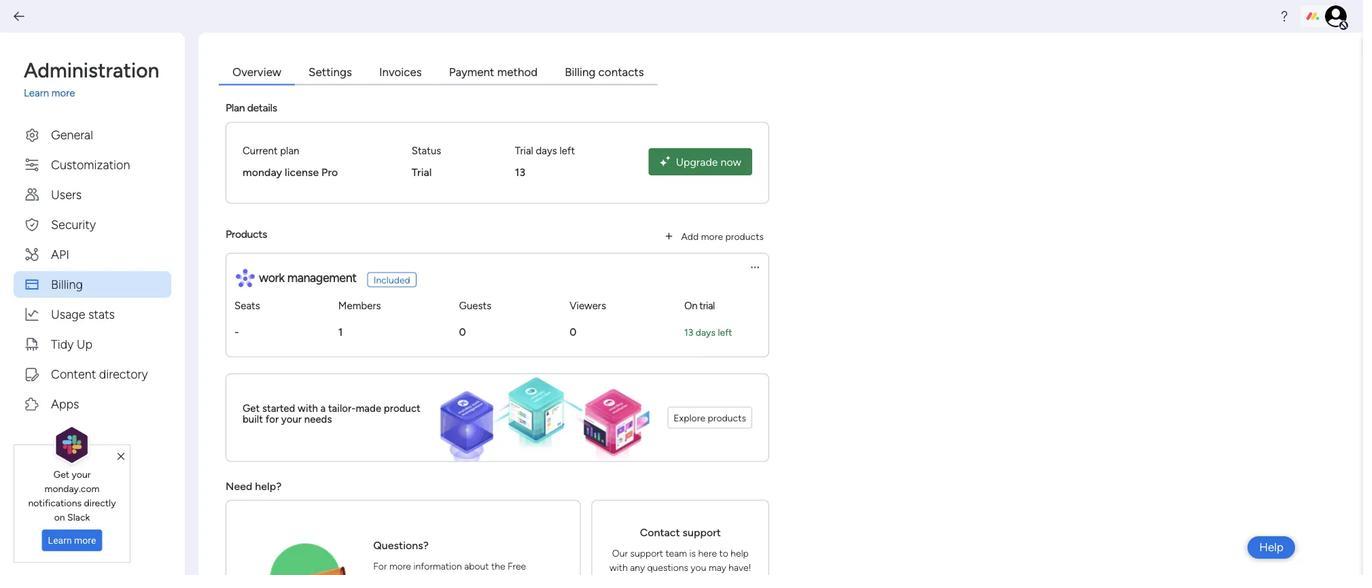 Task type: vqa. For each thing, say whether or not it's contained in the screenshot.


Task type: describe. For each thing, give the bounding box(es) containing it.
directly
[[84, 497, 116, 508]]

plan details
[[226, 101, 277, 114]]

your inside the 'get your monday.com notifications directly on slack'
[[72, 468, 91, 480]]

administration
[[24, 58, 159, 82]]

a
[[321, 402, 326, 414]]

billing contacts
[[565, 65, 644, 79]]

slack
[[67, 511, 90, 523]]

included
[[374, 274, 411, 286]]

you
[[691, 562, 707, 573]]

seats
[[235, 299, 260, 312]]

content
[[51, 366, 96, 381]]

plan
[[226, 101, 245, 114]]

get for your
[[53, 468, 69, 480]]

apps button
[[14, 391, 171, 417]]

here
[[699, 548, 717, 559]]

users
[[51, 187, 82, 202]]

overview link
[[219, 60, 295, 85]]

content directory
[[51, 366, 148, 381]]

our support team is here to help with any questions you may have!
[[610, 548, 752, 573]]

needs
[[304, 413, 332, 426]]

apps
[[51, 396, 79, 411]]

monday
[[243, 166, 282, 178]]

help
[[731, 548, 749, 559]]

to
[[720, 548, 729, 559]]

usage
[[51, 307, 85, 321]]

customization
[[51, 157, 130, 172]]

help image
[[1278, 10, 1292, 23]]

learn more button
[[42, 530, 102, 551]]

help
[[1260, 541, 1284, 554]]

api button
[[14, 241, 171, 268]]

guests
[[459, 299, 492, 312]]

viewers
[[570, 299, 606, 312]]

monday.com
[[45, 483, 100, 494]]

is
[[690, 548, 696, 559]]

0 for guests
[[459, 326, 466, 339]]

more for learn more
[[74, 535, 96, 546]]

management
[[287, 271, 357, 285]]

on trial
[[685, 299, 715, 312]]

contacts
[[599, 65, 644, 79]]

security button
[[14, 211, 171, 238]]

get started with a tailor-made product built for your needs
[[243, 402, 421, 426]]

usage stats
[[51, 307, 115, 321]]

made
[[356, 402, 382, 414]]

on
[[54, 511, 65, 523]]

contact
[[640, 526, 680, 539]]

menu image
[[750, 262, 761, 273]]

content directory button
[[14, 361, 171, 387]]

tidy up
[[51, 337, 93, 351]]

products
[[226, 228, 267, 241]]

tidy
[[51, 337, 74, 351]]

plan
[[280, 144, 299, 157]]

status
[[412, 144, 441, 157]]

left for trial days left
[[560, 144, 575, 157]]

billing for billing contacts
[[565, 65, 596, 79]]

products inside button
[[708, 412, 747, 424]]

members
[[338, 299, 381, 312]]

learn inside button
[[48, 535, 72, 546]]

trial for trial days left
[[515, 144, 534, 157]]

current
[[243, 144, 278, 157]]

products inside button
[[726, 230, 764, 242]]

help button
[[1248, 536, 1296, 559]]

add
[[682, 230, 699, 242]]

settings link
[[295, 60, 366, 85]]

upgrade
[[676, 155, 718, 168]]

billing contacts link
[[552, 60, 658, 85]]

questions
[[648, 562, 689, 573]]

usage stats button
[[14, 301, 171, 327]]

add more products
[[682, 230, 764, 242]]

get for started
[[243, 402, 260, 414]]

details
[[247, 101, 277, 114]]

license
[[285, 166, 319, 178]]

0 for viewers
[[570, 326, 577, 339]]

payment method
[[449, 65, 538, 79]]

invoices link
[[366, 60, 436, 85]]

help?
[[255, 480, 282, 493]]

support for our
[[631, 548, 664, 559]]

free
[[508, 561, 526, 572]]

directory
[[99, 366, 148, 381]]



Task type: locate. For each thing, give the bounding box(es) containing it.
the
[[492, 561, 506, 572]]

days for trial
[[536, 144, 557, 157]]

for more information about the free plan, visit our
[[373, 561, 526, 575]]

explore products
[[674, 412, 747, 424]]

more
[[52, 87, 75, 99], [701, 230, 723, 242], [74, 535, 96, 546], [390, 561, 411, 572]]

payment
[[449, 65, 495, 79]]

your right for
[[281, 413, 302, 426]]

billing left contacts
[[565, 65, 596, 79]]

more for add more products
[[701, 230, 723, 242]]

products
[[726, 230, 764, 242], [708, 412, 747, 424]]

built
[[243, 413, 263, 426]]

0 horizontal spatial days
[[536, 144, 557, 157]]

0 vertical spatial with
[[298, 402, 318, 414]]

visit
[[396, 575, 412, 575]]

tailor-
[[328, 402, 356, 414]]

support for contact
[[683, 526, 721, 539]]

0 vertical spatial super center image
[[424, 374, 654, 461]]

trial days left
[[515, 144, 575, 157]]

1 horizontal spatial trial
[[515, 144, 534, 157]]

more inside button
[[74, 535, 96, 546]]

now
[[721, 155, 742, 168]]

0 down guests
[[459, 326, 466, 339]]

0 horizontal spatial 0
[[459, 326, 466, 339]]

13
[[515, 166, 526, 178], [685, 326, 694, 338]]

billing button
[[14, 271, 171, 297]]

products up the menu image
[[726, 230, 764, 242]]

1 horizontal spatial billing
[[565, 65, 596, 79]]

get up monday.com
[[53, 468, 69, 480]]

1 vertical spatial 13
[[685, 326, 694, 338]]

support inside our support team is here to help with any questions you may have!
[[631, 548, 664, 559]]

1 0 from the left
[[459, 326, 466, 339]]

plan,
[[373, 575, 393, 575]]

1 vertical spatial with
[[610, 562, 628, 573]]

get
[[243, 402, 260, 414], [53, 468, 69, 480]]

super center image
[[424, 374, 654, 461], [270, 537, 363, 575]]

need help?
[[226, 480, 282, 493]]

your
[[281, 413, 302, 426], [72, 468, 91, 480]]

customization button
[[14, 151, 171, 178]]

questions?
[[373, 539, 429, 552]]

billing up usage
[[51, 277, 83, 291]]

0 horizontal spatial trial
[[412, 166, 432, 178]]

back to workspace image
[[12, 10, 26, 23]]

13 for 13
[[515, 166, 526, 178]]

1 horizontal spatial 13
[[685, 326, 694, 338]]

0 horizontal spatial your
[[72, 468, 91, 480]]

overview
[[233, 65, 281, 79]]

explore
[[674, 412, 706, 424]]

general button
[[14, 121, 171, 148]]

1 horizontal spatial super center image
[[424, 374, 654, 461]]

0 horizontal spatial support
[[631, 548, 664, 559]]

dapulse x slim image
[[117, 451, 124, 463]]

0 vertical spatial support
[[683, 526, 721, 539]]

0 vertical spatial trial
[[515, 144, 534, 157]]

more for for more information about the free plan, visit our
[[390, 561, 411, 572]]

0 horizontal spatial billing
[[51, 277, 83, 291]]

administration learn more
[[24, 58, 159, 99]]

13 days left
[[685, 326, 733, 338]]

up
[[77, 337, 93, 351]]

started
[[262, 402, 295, 414]]

team
[[666, 548, 687, 559]]

need
[[226, 480, 252, 493]]

upgrade now button
[[649, 148, 753, 175]]

product
[[384, 402, 421, 414]]

more up "visit"
[[390, 561, 411, 572]]

your up monday.com
[[72, 468, 91, 480]]

security
[[51, 217, 96, 232]]

on
[[685, 299, 698, 312]]

get inside get started with a tailor-made product built for your needs
[[243, 402, 260, 414]]

1 horizontal spatial left
[[718, 326, 733, 338]]

13 for 13 days left
[[685, 326, 694, 338]]

1 horizontal spatial get
[[243, 402, 260, 414]]

0 vertical spatial days
[[536, 144, 557, 157]]

explore products button
[[668, 407, 753, 429]]

contact support
[[640, 526, 721, 539]]

get your monday.com notifications directly on slack
[[28, 468, 116, 523]]

get inside the 'get your monday.com notifications directly on slack'
[[53, 468, 69, 480]]

stats
[[88, 307, 115, 321]]

2 0 from the left
[[570, 326, 577, 339]]

may
[[709, 562, 727, 573]]

more down slack
[[74, 535, 96, 546]]

add more products button
[[657, 225, 770, 247]]

support up here on the bottom
[[683, 526, 721, 539]]

your inside get started with a tailor-made product built for your needs
[[281, 413, 302, 426]]

left for 13 days left
[[718, 326, 733, 338]]

upgrade stars new image
[[660, 156, 671, 167]]

0 horizontal spatial super center image
[[270, 537, 363, 575]]

gary orlando image
[[1326, 5, 1348, 27]]

invoices
[[379, 65, 422, 79]]

1 horizontal spatial your
[[281, 413, 302, 426]]

0 vertical spatial left
[[560, 144, 575, 157]]

get left for
[[243, 402, 260, 414]]

0 horizontal spatial 13
[[515, 166, 526, 178]]

left
[[560, 144, 575, 157], [718, 326, 733, 338]]

1 horizontal spatial days
[[696, 326, 716, 338]]

0 horizontal spatial get
[[53, 468, 69, 480]]

more right add
[[701, 230, 723, 242]]

1 horizontal spatial support
[[683, 526, 721, 539]]

about
[[465, 561, 489, 572]]

1 vertical spatial support
[[631, 548, 664, 559]]

more inside button
[[701, 230, 723, 242]]

for
[[266, 413, 279, 426]]

billing
[[565, 65, 596, 79], [51, 277, 83, 291]]

billing inside billing contacts link
[[565, 65, 596, 79]]

0 vertical spatial 13
[[515, 166, 526, 178]]

with
[[298, 402, 318, 414], [610, 562, 628, 573]]

0 vertical spatial your
[[281, 413, 302, 426]]

more inside administration learn more
[[52, 87, 75, 99]]

trial
[[515, 144, 534, 157], [412, 166, 432, 178]]

tidy up button
[[14, 331, 171, 357]]

monday license pro
[[243, 166, 338, 178]]

0 horizontal spatial left
[[560, 144, 575, 157]]

with down our
[[610, 562, 628, 573]]

0 horizontal spatial with
[[298, 402, 318, 414]]

1 vertical spatial super center image
[[270, 537, 363, 575]]

our
[[612, 548, 628, 559]]

learn
[[24, 87, 49, 99], [48, 535, 72, 546]]

learn inside administration learn more
[[24, 87, 49, 99]]

billing for billing
[[51, 277, 83, 291]]

with left the a
[[298, 402, 318, 414]]

trial for trial
[[412, 166, 432, 178]]

trial
[[700, 299, 715, 312]]

current plan
[[243, 144, 299, 157]]

more inside for more information about the free plan, visit our
[[390, 561, 411, 572]]

products right the explore
[[708, 412, 747, 424]]

upgrade now
[[676, 155, 742, 168]]

0 vertical spatial get
[[243, 402, 260, 414]]

0
[[459, 326, 466, 339], [570, 326, 577, 339]]

billing inside billing button
[[51, 277, 83, 291]]

any
[[630, 562, 645, 573]]

learn more
[[48, 535, 96, 546]]

with inside get started with a tailor-made product built for your needs
[[298, 402, 318, 414]]

notifications
[[28, 497, 82, 508]]

1 vertical spatial left
[[718, 326, 733, 338]]

method
[[497, 65, 538, 79]]

1 horizontal spatial 0
[[570, 326, 577, 339]]

more down administration at the left top of the page
[[52, 87, 75, 99]]

13 down on
[[685, 326, 694, 338]]

payment method link
[[436, 60, 552, 85]]

0 vertical spatial learn
[[24, 87, 49, 99]]

1 vertical spatial billing
[[51, 277, 83, 291]]

0 down viewers
[[570, 326, 577, 339]]

13 down the trial days left
[[515, 166, 526, 178]]

support up 'any'
[[631, 548, 664, 559]]

1
[[338, 326, 343, 339]]

users button
[[14, 181, 171, 208]]

learn more link
[[24, 86, 171, 101]]

1 horizontal spatial with
[[610, 562, 628, 573]]

learn down on
[[48, 535, 72, 546]]

1 vertical spatial days
[[696, 326, 716, 338]]

with inside our support team is here to help with any questions you may have!
[[610, 562, 628, 573]]

learn down administration at the left top of the page
[[24, 87, 49, 99]]

general
[[51, 127, 93, 142]]

days for 13
[[696, 326, 716, 338]]

1 vertical spatial your
[[72, 468, 91, 480]]

for
[[373, 561, 387, 572]]

settings
[[309, 65, 352, 79]]

1 vertical spatial get
[[53, 468, 69, 480]]

0 vertical spatial products
[[726, 230, 764, 242]]

1 vertical spatial products
[[708, 412, 747, 424]]

0 vertical spatial billing
[[565, 65, 596, 79]]

1 vertical spatial learn
[[48, 535, 72, 546]]

1 vertical spatial trial
[[412, 166, 432, 178]]

our
[[415, 575, 429, 575]]



